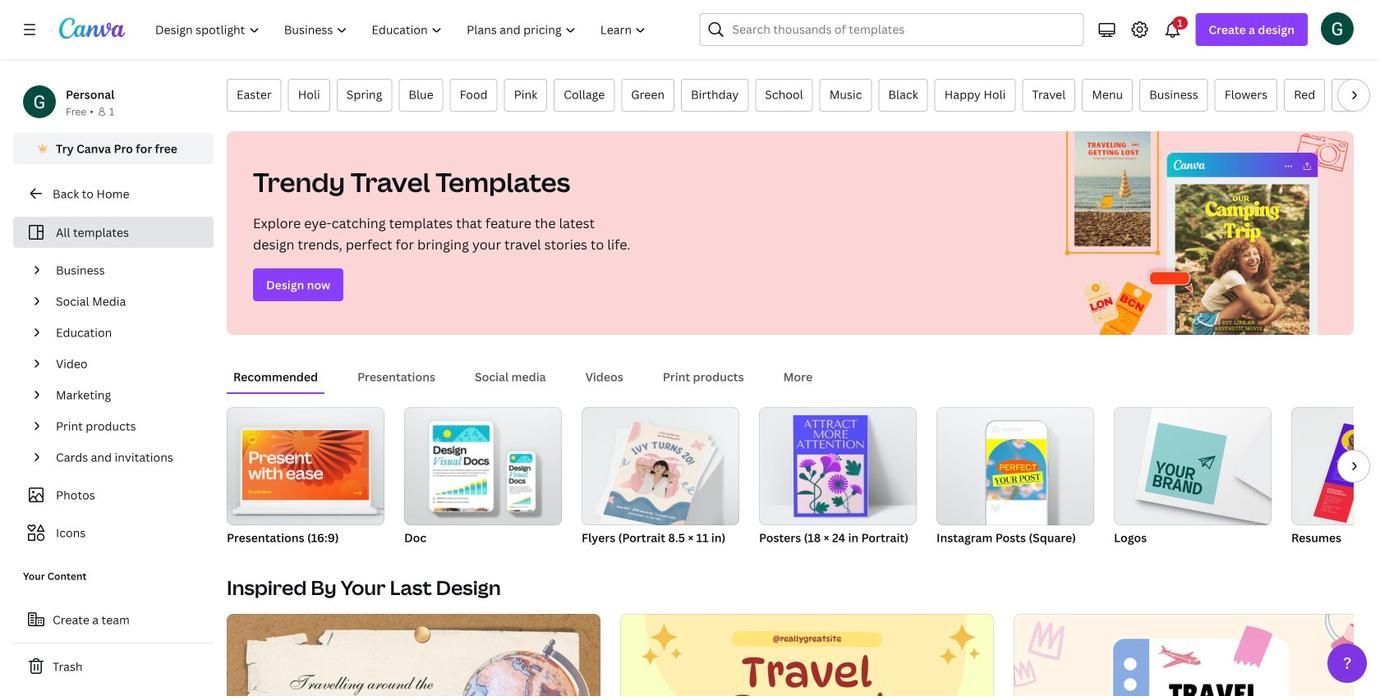 Task type: vqa. For each thing, say whether or not it's contained in the screenshot.
THE DOC image
yes



Task type: locate. For each thing, give the bounding box(es) containing it.
trendy travel templates image
[[1048, 131, 1354, 335]]

logo image
[[1114, 407, 1272, 526], [1145, 423, 1227, 505]]

colorful illustration travel plan presentation image
[[1014, 615, 1380, 697]]

Search search field
[[732, 14, 1073, 45]]

poster (18 × 24 in portrait) image
[[759, 407, 917, 526], [793, 416, 868, 517]]

doc image
[[404, 407, 562, 526], [404, 407, 562, 526]]

flyer (portrait 8.5 × 11 in) image
[[582, 407, 739, 526], [603, 422, 709, 531]]

instagram post (square) image
[[937, 407, 1094, 526], [986, 439, 1047, 501]]

None search field
[[699, 13, 1084, 46]]

presentation (16:9) image
[[227, 407, 384, 526], [242, 430, 369, 500]]



Task type: describe. For each thing, give the bounding box(es) containing it.
brown and beige scrapbook travel and tourism presentation image
[[227, 615, 601, 697]]

resume image
[[1291, 407, 1380, 526]]

top level navigation element
[[145, 13, 660, 46]]

greg robinson image
[[1321, 12, 1354, 45]]

blue and orange travel journal illustrative presentation image
[[620, 615, 994, 697]]



